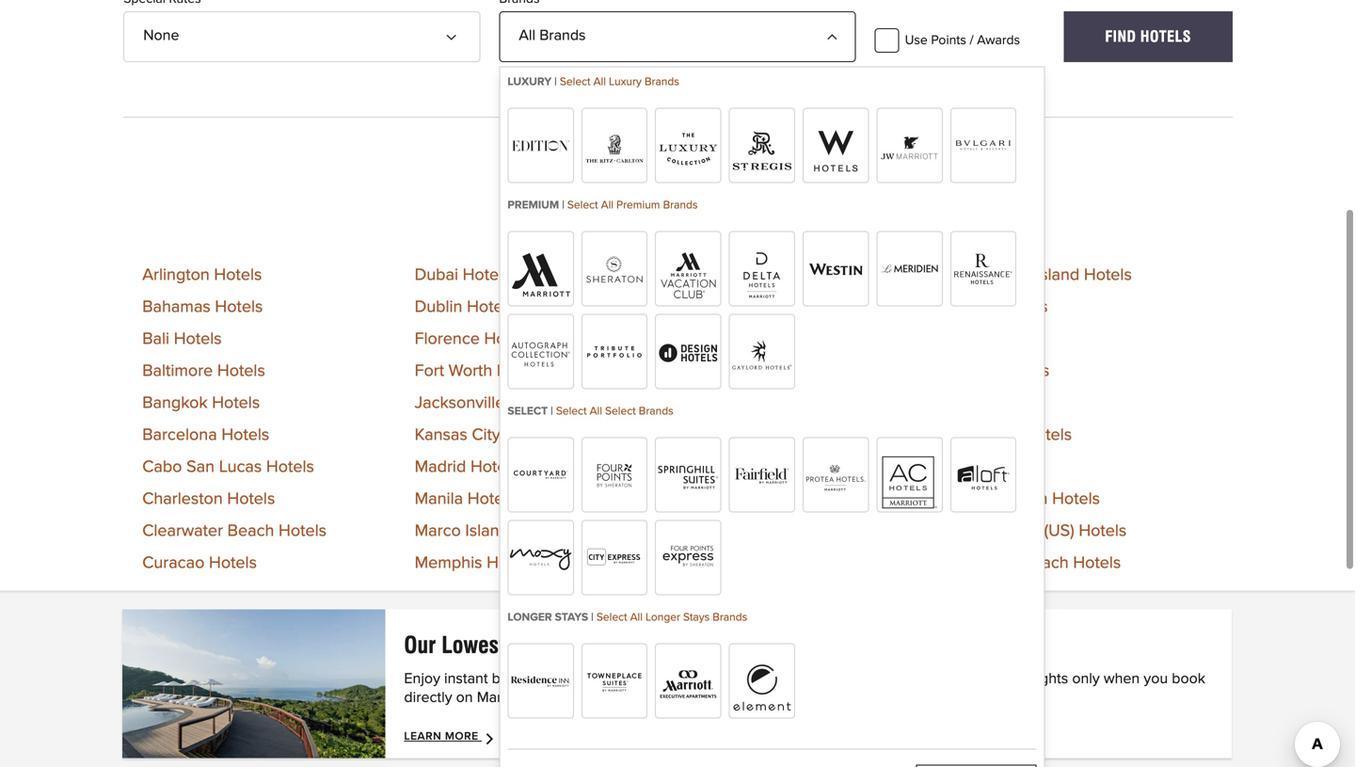 Task type: locate. For each thing, give the bounding box(es) containing it.
select all longer stays brands link
[[597, 612, 747, 623]]

bahamas
[[142, 299, 211, 316]]

lucas
[[219, 459, 262, 476]]

juan
[[701, 523, 736, 540]]

on
[[774, 631, 796, 658], [456, 690, 473, 705]]

rome hotels
[[668, 491, 763, 508]]

city down jacksonville hotels link
[[472, 427, 500, 444]]

palm up park
[[668, 427, 704, 444]]

0 horizontal spatial palm
[[668, 427, 704, 444]]

enjoy instant benefits like our best rate guarantee, mobile check-in, free wi-fi and earn free nights only when you book directly on marriott.com.
[[404, 671, 1206, 705]]

padre
[[988, 267, 1032, 284]]

0 horizontal spatial on
[[456, 690, 473, 705]]

all for premium |
[[601, 200, 614, 211]]

trigger image
[[449, 23, 464, 38], [825, 23, 840, 38]]

select right premium
[[567, 200, 598, 211]]

bangkok hotels link
[[142, 395, 260, 412]]

barcelona
[[142, 427, 217, 444]]

all left longer
[[630, 612, 643, 623]]

select for select all select brands
[[556, 406, 587, 417]]

1 horizontal spatial san
[[668, 523, 696, 540]]

free right earn
[[992, 671, 1022, 686]]

0 horizontal spatial city
[[472, 427, 500, 444]]

island up the "memphis hotels"
[[465, 523, 509, 540]]

fort worth hotels
[[415, 363, 545, 380]]

1 vertical spatial san
[[668, 523, 696, 540]]

instant
[[578, 631, 639, 658]]

| right 'luxury'
[[554, 76, 557, 88]]

tucson hotels link
[[941, 395, 1046, 412]]

on right only on the bottom of the page
[[774, 631, 796, 658]]

beach up montreal hotels link
[[717, 267, 763, 284]]

select for select all premium brands
[[567, 200, 598, 211]]

arlington
[[142, 267, 210, 284]]

dubai hotels
[[415, 267, 511, 284]]

montreal hotels
[[668, 299, 786, 316]]

0 horizontal spatial trigger image
[[449, 23, 464, 38]]

luxury
[[609, 76, 642, 88]]

napa hotels
[[668, 363, 760, 380]]

/
[[970, 34, 974, 47]]

brands
[[539, 28, 586, 43], [645, 76, 679, 88], [663, 200, 698, 211], [639, 406, 674, 417], [713, 612, 747, 623]]

tucson hotels
[[941, 395, 1046, 412]]

clearwater beach hotels link
[[142, 523, 327, 540]]

select right 'luxury'
[[560, 76, 591, 88]]

brands up luxury | select all luxury brands
[[539, 28, 586, 43]]

city up rome hotels link
[[705, 459, 734, 476]]

| for premium |
[[562, 200, 564, 211]]

west palm beach hotels
[[941, 555, 1121, 572]]

points
[[931, 34, 966, 47]]

awards
[[977, 34, 1020, 47]]

lowest
[[442, 631, 505, 658]]

on down 'instant'
[[456, 690, 473, 705]]

our lowest prices.  instant benefits.  only on marriott.com
[[404, 631, 917, 658]]

all brands link
[[499, 11, 856, 62]]

1 horizontal spatial free
[[992, 671, 1022, 686]]

park
[[668, 459, 701, 476]]

arrow right image
[[484, 730, 499, 746]]

beach
[[717, 267, 763, 284], [718, 331, 765, 348], [1001, 491, 1048, 508], [227, 523, 274, 540], [1022, 555, 1069, 572]]

all left luxury
[[594, 76, 606, 88]]

0 horizontal spatial free
[[859, 671, 889, 686]]

benefits
[[492, 671, 545, 686]]

0 vertical spatial city
[[472, 427, 500, 444]]

city for kansas
[[472, 427, 500, 444]]

1 vertical spatial palm
[[982, 555, 1018, 572]]

bangkok hotels
[[142, 395, 260, 412]]

0 horizontal spatial san
[[186, 459, 215, 476]]

free right in,
[[859, 671, 889, 686]]

on inside enjoy instant benefits like our best rate guarantee, mobile check-in, free wi-fi and earn free nights only when you book directly on marriott.com.
[[456, 690, 473, 705]]

0 horizontal spatial island
[[465, 523, 509, 540]]

select all select brands link
[[556, 406, 674, 417]]

memphis
[[415, 555, 482, 572]]

longer
[[508, 612, 552, 623]]

use points / awards
[[905, 34, 1020, 47]]

rome hotels link
[[668, 491, 763, 508]]

cabo san lucas hotels
[[142, 459, 314, 476]]

trigger image inside all brands link
[[825, 23, 840, 38]]

west
[[941, 555, 977, 572]]

brands right premium
[[663, 200, 698, 211]]

1 vertical spatial city
[[705, 459, 734, 476]]

niagara falls hotels link
[[668, 395, 816, 412]]

free
[[859, 671, 889, 686], [992, 671, 1022, 686]]

directly
[[404, 690, 452, 705]]

jacksonville
[[415, 395, 505, 412]]

nights
[[1026, 671, 1068, 686]]

1 horizontal spatial trigger image
[[825, 23, 840, 38]]

sarasota hotels link
[[668, 555, 785, 572]]

beach down charleston hotels
[[227, 523, 274, 540]]

south padre island hotels
[[941, 267, 1132, 284]]

trigger image inside none link
[[449, 23, 464, 38]]

stays
[[683, 612, 710, 623]]

rate
[[634, 671, 664, 686]]

brands for select all premium brands
[[663, 200, 698, 211]]

island
[[1036, 267, 1080, 284], [465, 523, 509, 540]]

1 trigger image from the left
[[449, 23, 464, 38]]

city
[[472, 427, 500, 444], [705, 459, 734, 476]]

2 trigger image from the left
[[825, 23, 840, 38]]

|
[[554, 76, 557, 88], [562, 200, 564, 211], [551, 406, 553, 417], [591, 612, 594, 623]]

san down the rome
[[668, 523, 696, 540]]

| right premium
[[562, 200, 564, 211]]

1 horizontal spatial on
[[774, 631, 796, 658]]

beach up "virgin islands (us) hotels"
[[1001, 491, 1048, 508]]

curacao hotels
[[142, 555, 257, 572]]

0 vertical spatial on
[[774, 631, 796, 658]]

bahamas hotels link
[[142, 299, 263, 316]]

all right select
[[590, 406, 602, 417]]

marco island hotels
[[415, 523, 561, 540]]

san down barcelona hotels link
[[186, 459, 215, 476]]

barcelona hotels
[[142, 427, 269, 444]]

0 vertical spatial san
[[186, 459, 215, 476]]

brands up only on the bottom of the page
[[713, 612, 747, 623]]

longer stays | select all longer stays brands
[[508, 612, 747, 623]]

0 vertical spatial island
[[1036, 267, 1080, 284]]

brands down napa at top
[[639, 406, 674, 417]]

palm down islands
[[982, 555, 1018, 572]]

all for select |
[[590, 406, 602, 417]]

| right select
[[551, 406, 553, 417]]

vancouver hotels link
[[941, 427, 1072, 444]]

bali hotels
[[142, 331, 222, 348]]

beach down 'virgin islands (us) hotels' link
[[1022, 555, 1069, 572]]

island right padre
[[1036, 267, 1080, 284]]

falls
[[730, 395, 764, 412]]

select right select
[[556, 406, 587, 417]]

charleston hotels link
[[142, 491, 275, 508]]

1 vertical spatial on
[[456, 690, 473, 705]]

trigger image for all brands
[[825, 23, 840, 38]]

beach down montreal hotels link
[[718, 331, 765, 348]]

charleston
[[142, 491, 223, 508]]

brands right luxury
[[645, 76, 679, 88]]

1 horizontal spatial city
[[705, 459, 734, 476]]

benefits.
[[645, 631, 723, 658]]

san juan hotels
[[668, 523, 789, 540]]

beach for miami
[[717, 267, 763, 284]]

sydney
[[941, 299, 996, 316]]

select up instant
[[597, 612, 627, 623]]

beach for clearwater
[[227, 523, 274, 540]]

san juan hotels link
[[668, 523, 789, 540]]

madrid hotels link
[[415, 459, 518, 476]]

clearwater beach hotels
[[142, 523, 327, 540]]

| for luxury |
[[554, 76, 557, 88]]

all left premium
[[601, 200, 614, 211]]

trigger image for none
[[449, 23, 464, 38]]

earn
[[958, 671, 988, 686]]

bangkok
[[142, 395, 208, 412]]

and
[[929, 671, 954, 686]]

1 vertical spatial island
[[465, 523, 509, 540]]

manila hotels
[[415, 491, 515, 508]]

only
[[729, 631, 768, 658]]

toronto hotels link
[[941, 363, 1050, 380]]



Task type: describe. For each thing, give the bounding box(es) containing it.
virgin islands (us) hotels link
[[941, 523, 1127, 540]]

wi-
[[893, 671, 914, 686]]

memphis hotels link
[[415, 555, 535, 572]]

dubai
[[415, 267, 458, 284]]

jacksonville hotels
[[415, 395, 557, 412]]

all for luxury |
[[594, 76, 606, 88]]

mobile
[[745, 671, 789, 686]]

brands for select all select brands
[[639, 406, 674, 417]]

guarantee,
[[668, 671, 741, 686]]

1 horizontal spatial palm
[[982, 555, 1018, 572]]

1 free from the left
[[859, 671, 889, 686]]

learn more
[[404, 731, 482, 742]]

myrtle beach hotels
[[668, 331, 818, 348]]

clearwater
[[142, 523, 223, 540]]

city for park
[[705, 459, 734, 476]]

niagara
[[668, 395, 726, 412]]

check-
[[793, 671, 839, 686]]

venice hotels link
[[941, 459, 1044, 476]]

montreal hotels link
[[668, 299, 786, 316]]

madrid
[[415, 459, 466, 476]]

like
[[549, 671, 571, 686]]

miami beach hotels link
[[668, 267, 816, 284]]

premium
[[508, 200, 559, 211]]

book direct image
[[122, 609, 385, 758]]

curacao hotels link
[[142, 555, 257, 572]]

virginia
[[941, 491, 997, 508]]

all up 'luxury'
[[519, 28, 536, 43]]

niagara falls hotels
[[668, 395, 816, 412]]

virginia beach hotels link
[[941, 491, 1100, 508]]

none link
[[123, 11, 480, 62]]

1 horizontal spatial island
[[1036, 267, 1080, 284]]

select left niagara
[[605, 406, 636, 417]]

our
[[404, 631, 436, 658]]

south padre island hotels link
[[941, 267, 1132, 284]]

prices.
[[511, 631, 573, 658]]

learn more link
[[404, 730, 499, 746]]

memphis hotels
[[415, 555, 535, 572]]

montreal
[[668, 299, 734, 316]]

venice hotels
[[941, 459, 1044, 476]]

islands
[[988, 523, 1040, 540]]

learn
[[404, 731, 442, 742]]

brands for select all luxury brands
[[645, 76, 679, 88]]

springs
[[709, 427, 765, 444]]

kansas city hotels
[[415, 427, 553, 444]]

sarasota
[[668, 555, 733, 572]]

miami beach hotels
[[668, 267, 816, 284]]

book
[[1172, 671, 1206, 686]]

florence
[[415, 331, 480, 348]]

hotels inside button
[[1141, 27, 1192, 45]]

premium | select all premium brands
[[508, 200, 698, 211]]

kansas
[[415, 427, 467, 444]]

vancouver hotels
[[941, 427, 1072, 444]]

palm springs hotels link
[[668, 427, 817, 444]]

cabo
[[142, 459, 182, 476]]

barcelona hotels link
[[142, 427, 269, 444]]

tucson
[[941, 395, 993, 412]]

longer
[[646, 612, 680, 623]]

florence hotels
[[415, 331, 532, 348]]

bali hotels link
[[142, 331, 222, 348]]

dubai hotels link
[[415, 267, 511, 284]]

marriott.com
[[801, 631, 917, 658]]

none
[[143, 28, 179, 43]]

virginia beach hotels
[[941, 491, 1100, 508]]

myrtle beach hotels link
[[668, 331, 818, 348]]

napa
[[668, 363, 708, 380]]

fort
[[415, 363, 444, 380]]

0 vertical spatial palm
[[668, 427, 704, 444]]

| right the stays
[[591, 612, 594, 623]]

beach for virginia
[[1001, 491, 1048, 508]]

enjoy
[[404, 671, 440, 686]]

manila
[[415, 491, 463, 508]]

select
[[508, 406, 548, 417]]

napa hotels link
[[668, 363, 760, 380]]

florence hotels link
[[415, 331, 532, 348]]

2 free from the left
[[992, 671, 1022, 686]]

in,
[[839, 671, 855, 686]]

arlington hotels
[[142, 267, 262, 284]]

stays
[[555, 612, 588, 623]]

fort worth hotels link
[[415, 363, 545, 380]]

find
[[1105, 27, 1136, 45]]

beach for myrtle
[[718, 331, 765, 348]]

arlington hotels link
[[142, 267, 262, 284]]

best
[[601, 671, 630, 686]]

more
[[445, 731, 479, 742]]

all brands
[[519, 28, 586, 43]]

dublin hotels link
[[415, 299, 515, 316]]

select for select all luxury brands
[[560, 76, 591, 88]]

marco
[[415, 523, 461, 540]]

cabo san lucas hotels link
[[142, 459, 314, 476]]

(us)
[[1044, 523, 1074, 540]]

| for select |
[[551, 406, 553, 417]]

only
[[1072, 671, 1100, 686]]

jacksonville hotels link
[[415, 395, 557, 412]]



Task type: vqa. For each thing, say whether or not it's contained in the screenshot.
the Adult,
no



